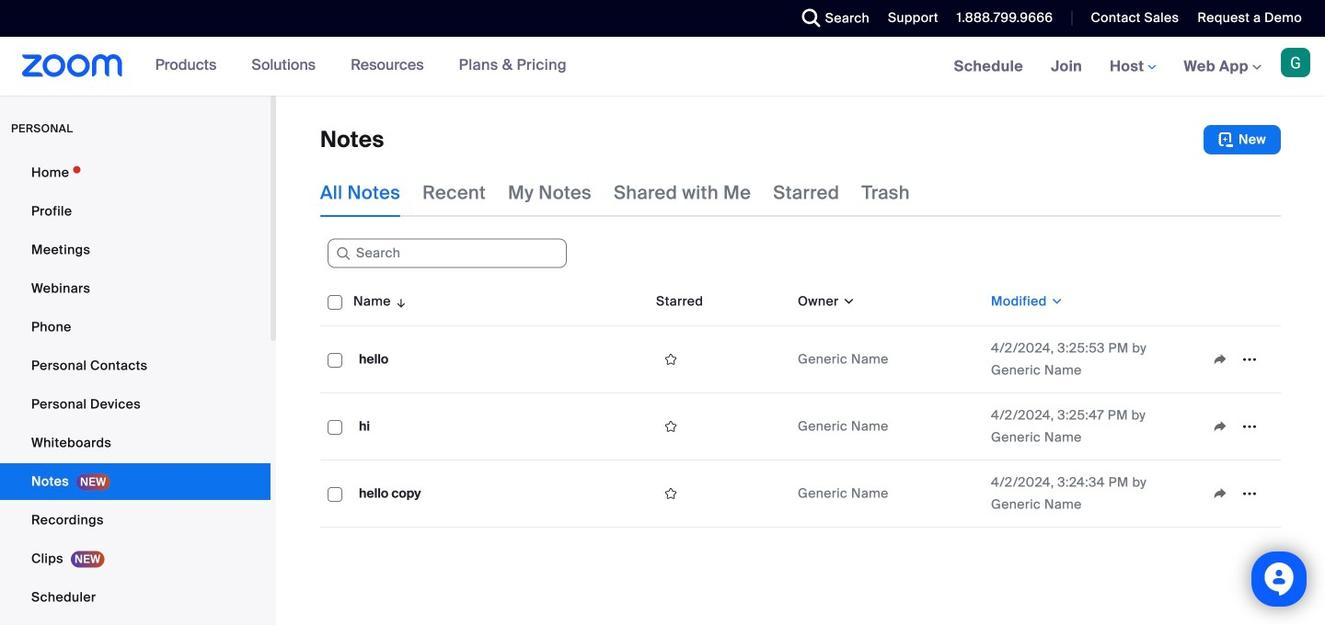 Task type: describe. For each thing, give the bounding box(es) containing it.
more options for hi image
[[1235, 419, 1265, 435]]

profile picture image
[[1281, 48, 1311, 77]]

down image
[[1047, 293, 1064, 311]]

zoom logo image
[[22, 54, 123, 77]]

arrow down image
[[391, 291, 408, 313]]



Task type: locate. For each thing, give the bounding box(es) containing it.
down image
[[839, 293, 856, 311]]

personal menu menu
[[0, 155, 271, 626]]

1 share image from the top
[[1206, 352, 1235, 368]]

share image up more options for hi icon at the right bottom of page
[[1206, 352, 1235, 368]]

share image for more options for hello copy image
[[1206, 486, 1235, 503]]

application
[[320, 278, 1281, 528], [656, 346, 783, 374], [1206, 346, 1274, 374], [656, 413, 783, 441], [1206, 413, 1274, 441], [656, 481, 783, 508], [1206, 481, 1274, 508]]

product information navigation
[[141, 37, 581, 96]]

share image up more options for hello copy image
[[1206, 419, 1235, 435]]

share image
[[1206, 352, 1235, 368], [1206, 419, 1235, 435], [1206, 486, 1235, 503]]

share image down more options for hi icon at the right bottom of page
[[1206, 486, 1235, 503]]

2 share image from the top
[[1206, 419, 1235, 435]]

share image for more options for hi icon at the right bottom of page
[[1206, 419, 1235, 435]]

Search text field
[[328, 239, 567, 269]]

tabs of all notes page tab list
[[320, 169, 910, 217]]

share image for more options for hello icon
[[1206, 352, 1235, 368]]

3 share image from the top
[[1206, 486, 1235, 503]]

meetings navigation
[[941, 37, 1326, 97]]

more options for hello image
[[1235, 352, 1265, 368]]

more options for hello copy image
[[1235, 486, 1265, 503]]

2 vertical spatial share image
[[1206, 486, 1235, 503]]

0 vertical spatial share image
[[1206, 352, 1235, 368]]

banner
[[0, 37, 1326, 97]]

1 vertical spatial share image
[[1206, 419, 1235, 435]]



Task type: vqa. For each thing, say whether or not it's contained in the screenshot.
THE OPEN CHAT image
no



